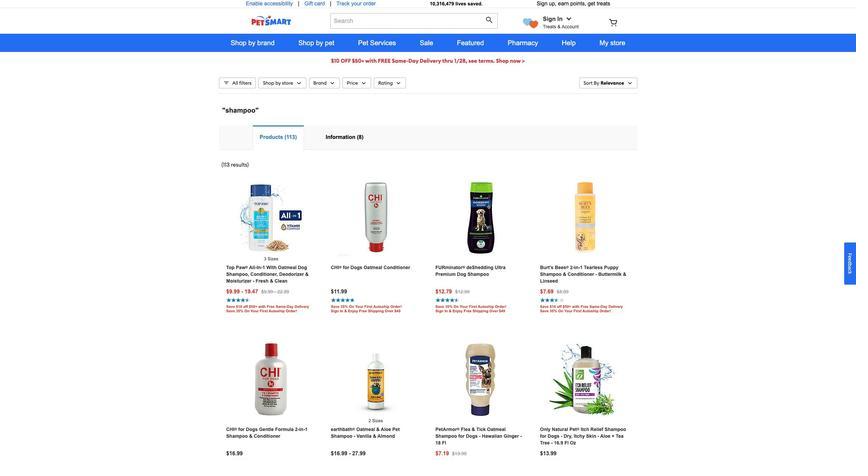 Task type: describe. For each thing, give the bounding box(es) containing it.
loyalty icon image
[[523, 18, 538, 28]]

search text field
[[330, 13, 498, 29]]



Task type: locate. For each thing, give the bounding box(es) containing it.
None search field
[[330, 13, 498, 35]]

None submit
[[486, 17, 495, 25]]

tab list
[[219, 125, 637, 150]]

petsmart image
[[239, 16, 303, 26]]



Task type: vqa. For each thing, say whether or not it's contained in the screenshot.
Whisker City® 23-in Scratch & Play Two Posts Cuddler (COLOR VARIES) image
no



